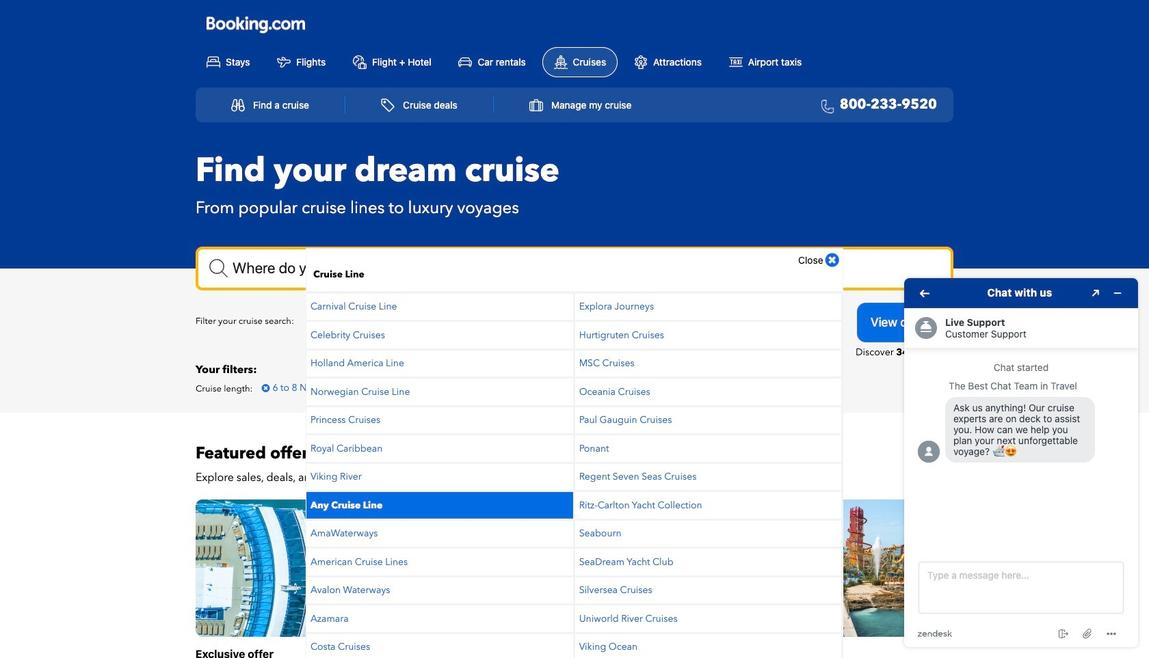 Task type: describe. For each thing, give the bounding box(es) containing it.
booking.com home image
[[207, 16, 305, 34]]

cheap cruises image
[[582, 500, 954, 638]]

travel menu navigation
[[196, 87, 954, 122]]

open the departure date cruise search filter menu image
[[401, 318, 411, 328]]

open the cruiseline cruise search filter menu image
[[710, 318, 720, 328]]



Task type: vqa. For each thing, say whether or not it's contained in the screenshot.
the times circle image
yes



Task type: locate. For each thing, give the bounding box(es) containing it.
times circle image
[[825, 252, 839, 269]]

open the departure port cruise search filter menu image
[[613, 318, 624, 328]]

None field
[[196, 247, 954, 291]]

6 to 8 nights has been selected for your cruise search filter. remove 6 to 8 nights from your cruise search filter. image
[[262, 384, 270, 393]]

Where do you want to cruise? text field
[[196, 247, 954, 291]]

open the trip length cruise search filter menu image
[[504, 318, 514, 328]]

cruise sale image
[[196, 500, 568, 638]]



